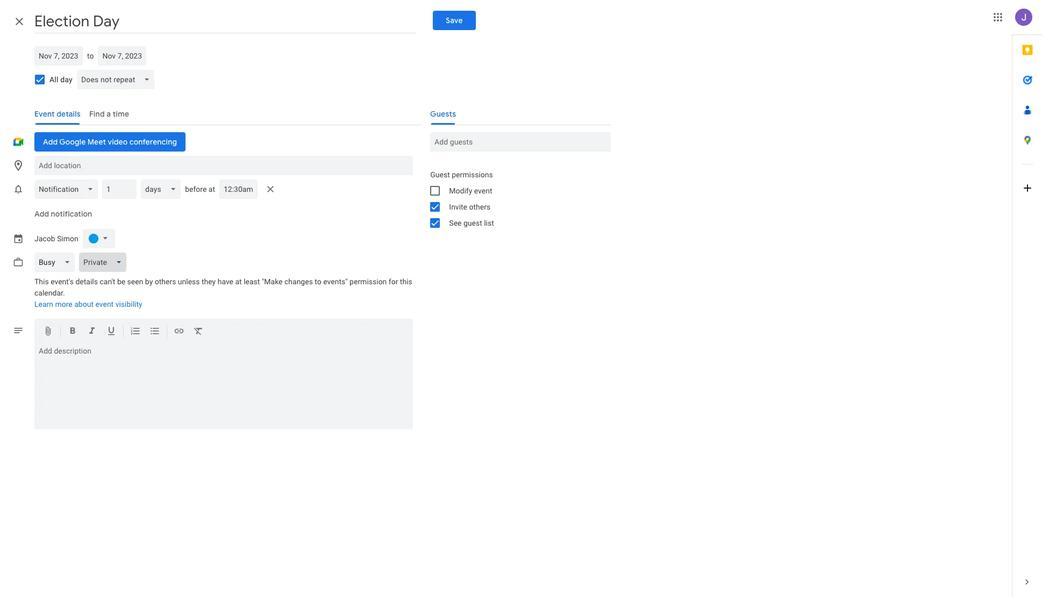 Task type: describe. For each thing, give the bounding box(es) containing it.
seen
[[127, 277, 143, 286]]

at inside this event's details can't be seen by others unless they have at least "make changes to events" permission for this calendar. learn more about event visibility
[[235, 277, 242, 286]]

calendar.
[[34, 289, 65, 297]]

Days in advance for notification number field
[[107, 180, 133, 199]]

can't
[[100, 277, 115, 286]]

modify
[[449, 187, 472, 195]]

unless
[[178, 277, 200, 286]]

End date text field
[[102, 49, 142, 62]]

bulleted list image
[[150, 326, 160, 338]]

modify event
[[449, 187, 492, 195]]

insert link image
[[174, 326, 184, 338]]

this
[[34, 277, 49, 286]]

learn more about event visibility link
[[34, 300, 142, 309]]

event inside group
[[474, 187, 492, 195]]

least
[[244, 277, 260, 286]]

permission
[[350, 277, 387, 286]]

remove formatting image
[[193, 326, 204, 338]]

underline image
[[106, 326, 117, 338]]

be
[[117, 277, 125, 286]]

changes
[[284, 277, 313, 286]]

jacob simon
[[34, 234, 78, 243]]

the day before at 12:30am element
[[34, 177, 279, 201]]

for
[[389, 277, 398, 286]]

guest
[[430, 170, 450, 179]]

this event's details can't be seen by others unless they have at least "make changes to events" permission for this calendar. learn more about event visibility
[[34, 277, 412, 309]]

add notification button
[[30, 201, 96, 227]]

Guests text field
[[435, 132, 607, 152]]

Description text field
[[34, 347, 413, 428]]

simon
[[57, 234, 78, 243]]

add notification
[[34, 209, 92, 219]]

notification
[[51, 209, 92, 219]]

event's
[[51, 277, 74, 286]]

this
[[400, 277, 412, 286]]

event inside this event's details can't be seen by others unless they have at least "make changes to events" permission for this calendar. learn more about event visibility
[[95, 300, 114, 309]]

invite others
[[449, 203, 491, 211]]

events"
[[323, 277, 348, 286]]

add
[[34, 209, 49, 219]]

more
[[55, 300, 72, 309]]

before
[[185, 185, 207, 194]]

visibility
[[115, 300, 142, 309]]

list
[[484, 219, 494, 227]]

permissions
[[452, 170, 493, 179]]



Task type: vqa. For each thing, say whether or not it's contained in the screenshot.
schultz
no



Task type: locate. For each thing, give the bounding box(es) containing it.
bold image
[[67, 326, 78, 338]]

group containing guest permissions
[[422, 167, 611, 231]]

0 horizontal spatial at
[[209, 185, 215, 194]]

0 vertical spatial to
[[87, 52, 94, 60]]

at inside the day before at 12:30am element
[[209, 185, 215, 194]]

before at
[[185, 185, 215, 194]]

to left events"
[[315, 277, 321, 286]]

1 horizontal spatial at
[[235, 277, 242, 286]]

1 vertical spatial others
[[155, 277, 176, 286]]

tab list
[[1013, 35, 1042, 567]]

they
[[202, 277, 216, 286]]

group
[[422, 167, 611, 231]]

formatting options toolbar
[[34, 319, 413, 343]]

0 vertical spatial event
[[474, 187, 492, 195]]

to
[[87, 52, 94, 60], [315, 277, 321, 286]]

learn
[[34, 300, 53, 309]]

others up guest
[[469, 203, 491, 211]]

0 vertical spatial others
[[469, 203, 491, 211]]

details
[[76, 277, 98, 286]]

see guest list
[[449, 219, 494, 227]]

at right the before
[[209, 185, 215, 194]]

1 vertical spatial event
[[95, 300, 114, 309]]

0 horizontal spatial event
[[95, 300, 114, 309]]

event right about
[[95, 300, 114, 309]]

invite
[[449, 203, 467, 211]]

event
[[474, 187, 492, 195], [95, 300, 114, 309]]

have
[[218, 277, 233, 286]]

at right 'have'
[[235, 277, 242, 286]]

others inside group
[[469, 203, 491, 211]]

Location text field
[[39, 156, 409, 175]]

1 vertical spatial at
[[235, 277, 242, 286]]

guest
[[464, 219, 482, 227]]

save button
[[433, 11, 476, 30]]

numbered list image
[[130, 326, 141, 338]]

1 horizontal spatial event
[[474, 187, 492, 195]]

italic image
[[87, 326, 97, 338]]

all
[[49, 75, 58, 84]]

0 vertical spatial at
[[209, 185, 215, 194]]

0 horizontal spatial others
[[155, 277, 176, 286]]

1 horizontal spatial to
[[315, 277, 321, 286]]

save
[[446, 16, 463, 25]]

at
[[209, 185, 215, 194], [235, 277, 242, 286]]

see
[[449, 219, 462, 227]]

1 vertical spatial to
[[315, 277, 321, 286]]

jacob
[[34, 234, 55, 243]]

event down permissions
[[474, 187, 492, 195]]

others inside this event's details can't be seen by others unless they have at least "make changes to events" permission for this calendar. learn more about event visibility
[[155, 277, 176, 286]]

1 horizontal spatial others
[[469, 203, 491, 211]]

Title text field
[[34, 10, 416, 33]]

others
[[469, 203, 491, 211], [155, 277, 176, 286]]

day
[[60, 75, 73, 84]]

about
[[74, 300, 94, 309]]

by
[[145, 277, 153, 286]]

others right by
[[155, 277, 176, 286]]

"make
[[262, 277, 283, 286]]

Start date text field
[[39, 49, 79, 62]]

to inside this event's details can't be seen by others unless they have at least "make changes to events" permission for this calendar. learn more about event visibility
[[315, 277, 321, 286]]

0 horizontal spatial to
[[87, 52, 94, 60]]

all day
[[49, 75, 73, 84]]

to right start date text field
[[87, 52, 94, 60]]

None field
[[77, 70, 159, 89], [34, 180, 102, 199], [141, 180, 185, 199], [34, 253, 79, 272], [79, 253, 131, 272], [77, 70, 159, 89], [34, 180, 102, 199], [141, 180, 185, 199], [34, 253, 79, 272], [79, 253, 131, 272]]

guest permissions
[[430, 170, 493, 179]]

Time of day text field
[[224, 184, 253, 195]]



